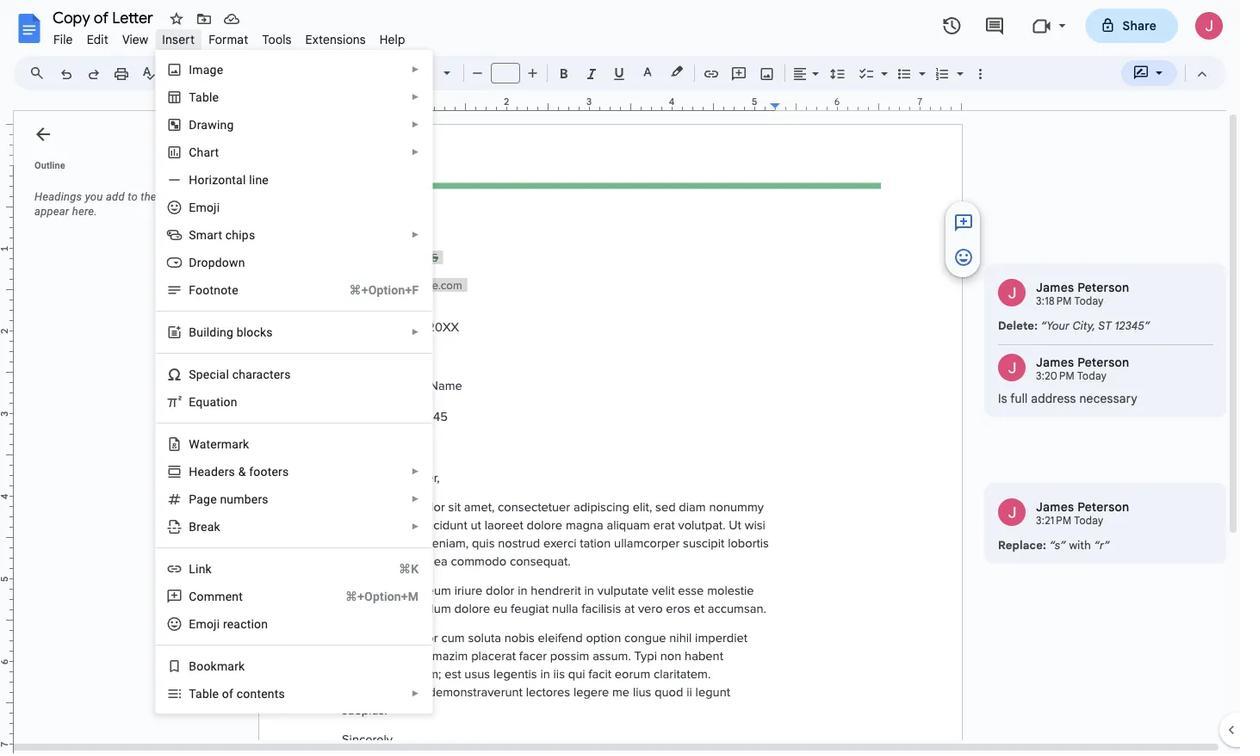 Task type: describe. For each thing, give the bounding box(es) containing it.
dropdown
[[189, 255, 245, 270]]

r
[[205, 173, 209, 187]]

file
[[53, 32, 73, 47]]

size image
[[954, 247, 974, 268]]

james peterson image for james peterson 3:18 pm today
[[998, 279, 1026, 307]]

extensions
[[305, 32, 366, 47]]

⌘+option+f element
[[329, 282, 419, 299]]

headings you add to the document will appear here.
[[34, 190, 230, 218]]

able
[[196, 90, 219, 104]]

Star checkbox
[[165, 7, 189, 31]]

brea k
[[189, 520, 220, 534]]

building blocks u element
[[189, 325, 278, 339]]

view
[[122, 32, 148, 47]]

c
[[210, 367, 216, 382]]

highlight color image
[[668, 61, 687, 82]]

⌘+option+f
[[349, 283, 419, 297]]

► for i mage
[[411, 65, 420, 75]]

here.
[[72, 205, 97, 218]]

menu bar banner
[[0, 0, 1240, 755]]

watermark
[[189, 437, 249, 451]]

quation
[[196, 395, 237, 409]]

ial
[[216, 367, 229, 382]]

Font size field
[[491, 63, 527, 84]]

break k element
[[189, 520, 225, 534]]

text color image
[[638, 61, 657, 82]]

► for h eaders & footers
[[411, 467, 420, 477]]

h eaders & footers
[[189, 465, 289, 479]]

Rename text field
[[47, 7, 163, 28]]

► for t able
[[411, 92, 420, 102]]

► for brea k
[[411, 522, 420, 532]]

file menu item
[[47, 29, 80, 50]]

is full address necessary
[[998, 391, 1138, 406]]

ho r izontal line
[[189, 173, 269, 187]]

headings
[[34, 190, 82, 203]]

ookmark
[[197, 659, 245, 674]]

h
[[189, 465, 198, 479]]

james peterson image for james peterson 3:20 pm today
[[998, 354, 1026, 382]]

foot n ote
[[189, 283, 238, 297]]

"your
[[1041, 319, 1070, 332]]

⌘k
[[399, 562, 419, 576]]

mode and view toolbar
[[1121, 56, 1216, 90]]

james peterson 3:20 pm today
[[1036, 355, 1130, 383]]

b for u
[[189, 325, 197, 339]]

line
[[249, 173, 269, 187]]

today inside james peterson 3:18 pm today
[[1075, 295, 1104, 308]]

e
[[210, 492, 217, 506]]

of
[[222, 687, 234, 701]]

view menu item
[[115, 29, 155, 50]]

l ink
[[189, 562, 212, 576]]

share
[[1123, 18, 1157, 33]]

d
[[189, 118, 197, 132]]

james peterson image
[[998, 499, 1026, 526]]

► for e numbers
[[411, 494, 420, 504]]

menu bar inside menu bar banner
[[47, 22, 412, 51]]

table t element
[[189, 90, 224, 104]]

co
[[189, 590, 204, 604]]

watermark j element
[[189, 437, 254, 451]]

the
[[141, 190, 157, 203]]

k
[[214, 520, 220, 534]]

izontal
[[209, 173, 246, 187]]

smart chips
[[189, 228, 255, 242]]

james inside james peterson 3:18 pm today
[[1036, 280, 1074, 295]]

m
[[204, 590, 215, 604]]

"s"
[[1050, 538, 1066, 552]]

ment
[[215, 590, 243, 604]]

james peterson 3:21 pm today
[[1036, 500, 1130, 528]]

will
[[213, 190, 230, 203]]

menu inside application
[[149, 0, 433, 714]]

Font size text field
[[492, 63, 519, 84]]

format menu item
[[202, 29, 255, 50]]

co m ment
[[189, 590, 243, 604]]

address
[[1031, 391, 1076, 406]]

5 ► from the top
[[411, 230, 420, 240]]

add
[[106, 190, 125, 203]]

12345"
[[1115, 319, 1150, 332]]

► for ilding blocks
[[411, 327, 420, 337]]

full
[[1011, 391, 1028, 406]]

ink
[[196, 562, 212, 576]]

n
[[214, 283, 221, 297]]

necessary
[[1080, 391, 1138, 406]]

rawing
[[197, 118, 234, 132]]

peterson for "your
[[1078, 500, 1130, 515]]

eaders
[[198, 465, 235, 479]]

help
[[380, 32, 405, 47]]

footers
[[249, 465, 289, 479]]

4 ► from the top
[[411, 147, 420, 157]]

list containing james peterson
[[985, 264, 1227, 564]]

today for "your
[[1074, 515, 1104, 528]]

emoji reaction
[[189, 617, 268, 631]]



Task type: locate. For each thing, give the bounding box(es) containing it.
2 vertical spatial james
[[1036, 500, 1074, 515]]

extensions menu item
[[299, 29, 373, 50]]

menu bar
[[47, 22, 412, 51]]

today inside james peterson 3:21 pm today
[[1074, 515, 1104, 528]]

emoji for emoji 7 element
[[189, 200, 220, 214]]

smart chips z element
[[189, 228, 260, 242]]

edit menu item
[[80, 29, 115, 50]]

today up necessary
[[1078, 370, 1107, 383]]

1 b from the top
[[189, 325, 197, 339]]

i
[[189, 62, 192, 77]]

t
[[189, 90, 196, 104]]

top margin image
[[0, 125, 13, 171]]

pa g e numbers
[[189, 492, 269, 506]]

1 james peterson image from the top
[[998, 279, 1026, 307]]

tools
[[262, 32, 292, 47]]

blocks
[[237, 325, 273, 339]]

ho
[[189, 173, 205, 187]]

headers & footers h element
[[189, 465, 294, 479]]

2 james from the top
[[1036, 355, 1074, 370]]

drawing d element
[[189, 118, 239, 132]]

outline heading
[[14, 158, 248, 183]]

chart
[[189, 145, 219, 159]]

s
[[279, 687, 285, 701]]

delete: "your city, st 12345"
[[998, 319, 1150, 332]]

1 vertical spatial today
[[1078, 370, 1107, 383]]

2 vertical spatial today
[[1074, 515, 1104, 528]]

delete:
[[998, 319, 1038, 332]]

8 ► from the top
[[411, 494, 420, 504]]

james up "replace: "s" with "r""
[[1036, 500, 1074, 515]]

9 ► from the top
[[411, 522, 420, 532]]

0 vertical spatial b
[[189, 325, 197, 339]]

numbers
[[220, 492, 269, 506]]

peterson inside james peterson 3:21 pm today
[[1078, 500, 1130, 515]]

&
[[238, 465, 246, 479]]

application containing share
[[0, 0, 1240, 755]]

e
[[189, 395, 196, 409]]

reaction
[[223, 617, 268, 631]]

peterson up necessary
[[1078, 355, 1130, 370]]

chips
[[226, 228, 255, 242]]

3 james from the top
[[1036, 500, 1074, 515]]

insert
[[162, 32, 195, 47]]

3:18 pm
[[1036, 295, 1072, 308]]

peterson up "r"
[[1078, 500, 1130, 515]]

g
[[203, 492, 210, 506]]

line & paragraph spacing image
[[828, 61, 848, 85]]

⌘+option+m
[[345, 590, 419, 604]]

3 ► from the top
[[411, 120, 420, 130]]

insert menu item
[[155, 29, 202, 50]]

emoji up 'smart'
[[189, 200, 220, 214]]

0 vertical spatial james peterson image
[[998, 279, 1026, 307]]

2 emoji from the top
[[189, 617, 220, 631]]

b
[[189, 325, 197, 339], [189, 659, 197, 674]]

list
[[985, 264, 1227, 564]]

mage
[[192, 62, 223, 77]]

today for peterson
[[1078, 370, 1107, 383]]

menu
[[149, 0, 433, 714]]

st
[[1099, 319, 1112, 332]]

special characters c element
[[189, 367, 296, 382]]

james inside james peterson 3:21 pm today
[[1036, 500, 1074, 515]]

content
[[237, 687, 279, 701]]

2 vertical spatial peterson
[[1078, 500, 1130, 515]]

ote
[[221, 283, 238, 297]]

2 b from the top
[[189, 659, 197, 674]]

10 ► from the top
[[411, 689, 420, 699]]

⌘k element
[[378, 561, 419, 578]]

checklist menu image
[[877, 62, 888, 68]]

james up address
[[1036, 355, 1074, 370]]

l
[[189, 562, 196, 576]]

footnote n element
[[189, 283, 244, 297]]

james for delete:
[[1036, 500, 1074, 515]]

chart q element
[[189, 145, 224, 159]]

tools menu item
[[255, 29, 299, 50]]

pa
[[189, 492, 203, 506]]

city,
[[1073, 319, 1096, 332]]

equation e element
[[189, 395, 243, 409]]

replace:
[[998, 538, 1047, 552]]

emoji 7 element
[[189, 200, 225, 214]]

emoji reaction 5 element
[[189, 617, 273, 631]]

help menu item
[[373, 29, 412, 50]]

today up the city,
[[1075, 295, 1104, 308]]

horizontal line r element
[[189, 173, 274, 187]]

characters
[[232, 367, 291, 382]]

share button
[[1086, 9, 1178, 43]]

2 james peterson image from the top
[[998, 354, 1026, 382]]

1 ► from the top
[[411, 65, 420, 75]]

dropdown 6 element
[[189, 255, 250, 270]]

peterson for peterson
[[1078, 355, 1130, 370]]

application
[[0, 0, 1240, 755]]

main toolbar
[[51, 0, 994, 668]]

bookmark b element
[[189, 659, 250, 674]]

today up with
[[1074, 515, 1104, 528]]

Menus field
[[22, 61, 59, 85]]

emoji for emoji reaction
[[189, 617, 220, 631]]

insert image image
[[758, 61, 777, 85]]

comment m element
[[189, 590, 248, 604]]

2 peterson from the top
[[1078, 355, 1130, 370]]

james for james peterson
[[1036, 355, 1074, 370]]

1 vertical spatial james peterson image
[[998, 354, 1026, 382]]

1 emoji from the top
[[189, 200, 220, 214]]

replace: "s" with "r"
[[998, 538, 1110, 552]]

►
[[411, 65, 420, 75], [411, 92, 420, 102], [411, 120, 420, 130], [411, 147, 420, 157], [411, 230, 420, 240], [411, 327, 420, 337], [411, 467, 420, 477], [411, 494, 420, 504], [411, 522, 420, 532], [411, 689, 420, 699]]

page numbers g element
[[189, 492, 274, 506]]

james inside james peterson 3:20 pm today
[[1036, 355, 1074, 370]]

1 peterson from the top
[[1078, 280, 1130, 295]]

james peterson image
[[998, 279, 1026, 307], [998, 354, 1026, 382]]

with
[[1069, 538, 1091, 552]]

menu containing i
[[149, 0, 433, 714]]

1 vertical spatial james
[[1036, 355, 1074, 370]]

table
[[189, 687, 219, 701]]

table of contents s element
[[189, 687, 290, 701]]

b ookmark
[[189, 659, 245, 674]]

james peterson image up full on the bottom right of page
[[998, 354, 1026, 382]]

2 ► from the top
[[411, 92, 420, 102]]

james up "your
[[1036, 280, 1074, 295]]

peterson
[[1078, 280, 1130, 295], [1078, 355, 1130, 370], [1078, 500, 1130, 515]]

right margin image
[[771, 97, 961, 110]]

appear
[[34, 205, 69, 218]]

format
[[209, 32, 248, 47]]

size image
[[954, 213, 974, 234]]

1 vertical spatial peterson
[[1078, 355, 1130, 370]]

b for ookmark
[[189, 659, 197, 674]]

► for table of content s
[[411, 689, 420, 699]]

1 vertical spatial emoji
[[189, 617, 220, 631]]

3:20 pm
[[1036, 370, 1075, 383]]

► for d rawing
[[411, 120, 420, 130]]

link l element
[[189, 562, 217, 576]]

today inside james peterson 3:20 pm today
[[1078, 370, 1107, 383]]

t able
[[189, 90, 219, 104]]

peterson inside james peterson 3:18 pm today
[[1078, 280, 1130, 295]]

to
[[128, 190, 138, 203]]

james peterson image up delete:
[[998, 279, 1026, 307]]

3:21 pm
[[1036, 515, 1072, 528]]

b u ilding blocks
[[189, 325, 273, 339]]

d rawing
[[189, 118, 234, 132]]

menu bar containing file
[[47, 22, 412, 51]]

i mage
[[189, 62, 223, 77]]

0 vertical spatial peterson
[[1078, 280, 1130, 295]]

smart
[[189, 228, 222, 242]]

outline
[[34, 160, 65, 171]]

0 vertical spatial emoji
[[189, 200, 220, 214]]

e quation
[[189, 395, 237, 409]]

0 vertical spatial james
[[1036, 280, 1074, 295]]

u
[[197, 325, 203, 339]]

table of content s
[[189, 687, 285, 701]]

spe
[[189, 367, 210, 382]]

spe c ial characters
[[189, 367, 291, 382]]

brea
[[189, 520, 214, 534]]

b up the "table"
[[189, 659, 197, 674]]

⌘+option+m element
[[325, 588, 419, 606]]

6 ► from the top
[[411, 327, 420, 337]]

"r"
[[1094, 538, 1110, 552]]

foot
[[189, 283, 214, 297]]

ilding
[[203, 325, 233, 339]]

7 ► from the top
[[411, 467, 420, 477]]

1 james from the top
[[1036, 280, 1074, 295]]

emoji down m
[[189, 617, 220, 631]]

image i element
[[189, 62, 229, 77]]

peterson up st
[[1078, 280, 1130, 295]]

document
[[160, 190, 210, 203]]

0 vertical spatial today
[[1075, 295, 1104, 308]]

document outline element
[[14, 111, 248, 755]]

you
[[85, 190, 103, 203]]

b left ilding
[[189, 325, 197, 339]]

3 peterson from the top
[[1078, 500, 1130, 515]]

peterson inside james peterson 3:20 pm today
[[1078, 355, 1130, 370]]

james
[[1036, 280, 1074, 295], [1036, 355, 1074, 370], [1036, 500, 1074, 515]]

is
[[998, 391, 1008, 406]]

1 vertical spatial b
[[189, 659, 197, 674]]



Task type: vqa. For each thing, say whether or not it's contained in the screenshot.


